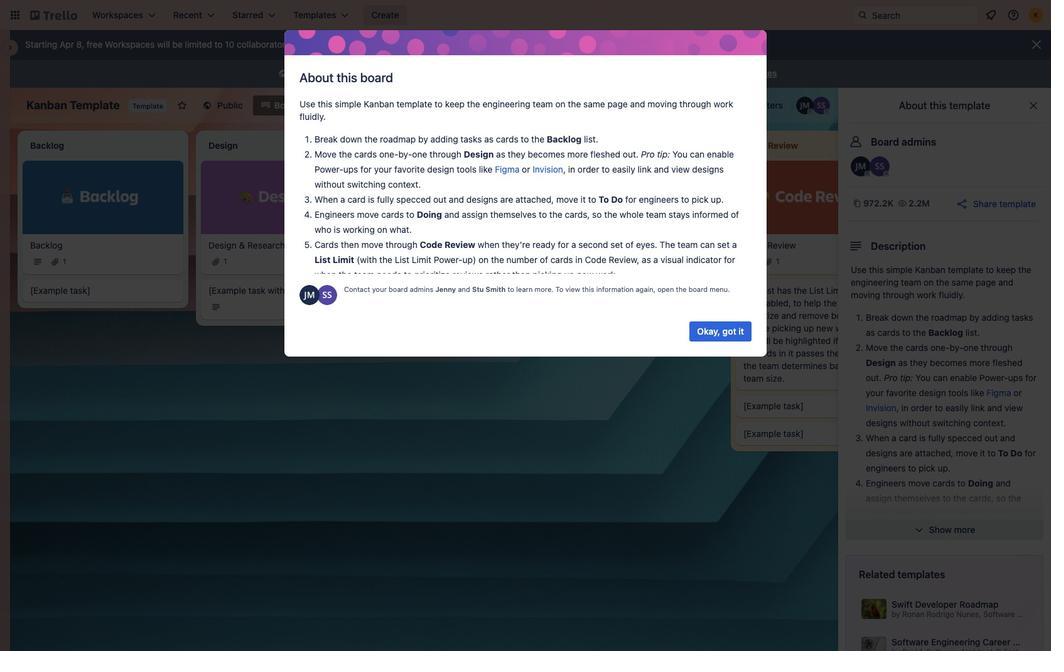 Task type: describe. For each thing, give the bounding box(es) containing it.
code review link
[[743, 239, 889, 252]]

apr
[[60, 39, 74, 50]]

of inside this list has the list limits power- up enabled, to help the team prioritize and remove bottlenecks before picking up new work. the list will be highlighted if the number of cards in it passes the limit that the team determines based on team size.
[[743, 348, 752, 358]]

more.
[[535, 285, 554, 293]]

1 vertical spatial jenny (jennymarshall15) image
[[300, 285, 320, 305]]

0 vertical spatial jenny (jennymarshall15) image
[[851, 156, 871, 176]]

your for move the cards one-by-one through design as they becomes more fleshed out. pro tip:
[[374, 164, 392, 175]]

starting
[[25, 39, 57, 50]]

cards inside break down the roadmap by adding tasks as cards to the
[[878, 327, 900, 338]]

roadmap
[[960, 599, 999, 610]]

to inside "when a card is fully specced out and designs are attached, move it to"
[[988, 448, 996, 458]]

backlog for backlog
[[30, 240, 63, 250]]

, for backlog list.
[[897, 403, 899, 413]]

limit inside cards then move through code review when they're ready for a second set of eyes. the team can set a list limit
[[333, 254, 354, 265]]

1 horizontal spatial review,
[[924, 598, 955, 609]]

move the cards one-by-one through design
[[866, 342, 1013, 368]]

kanban template
[[26, 99, 120, 112]]

2 vertical spatial picking
[[946, 629, 975, 639]]

bottlenecks
[[831, 310, 879, 321]]

this is a public template for anyone on the internet to copy.
[[292, 68, 531, 78]]

10
[[225, 39, 234, 50]]

1 horizontal spatial pro
[[884, 372, 898, 383]]

to inside this list has the list limits power- up enabled, to help the team prioritize and remove bottlenecks before picking up new work. the list will be highlighted if the number of cards in it passes the limit that the team determines based on team size.
[[793, 297, 802, 308]]

Board name text field
[[20, 95, 126, 116]]

same for break down the roadmap by adding tasks as cards to the backlog list.
[[583, 99, 605, 109]]

list down to do link
[[395, 254, 409, 265]]

figma or invision for backlog list.
[[866, 387, 1022, 413]]

&
[[239, 240, 245, 250]]

0 horizontal spatial out.
[[623, 149, 639, 159]]

explore more templates link
[[671, 63, 785, 84]]

the for cards then move through code review when they're ready for a second set of eyes. the team can set a
[[890, 568, 905, 579]]

workspaces
[[105, 39, 155, 50]]

okay, got it button
[[690, 322, 752, 342]]

more inside as they becomes more fleshed out.
[[970, 357, 990, 368]]

1 vertical spatial rather
[[899, 629, 923, 639]]

in up the contact your board admins jenny and stu smith to learn more. to view this information again, open the board menu.
[[575, 254, 583, 265]]

972.2k
[[863, 198, 894, 208]]

when for when a card is fully specced out and designs are attached, move it to to do for engineers to pick up.
[[315, 194, 338, 205]]

so for (with the list limit power-up) on the number of cards in code review, as a visual indicator for when the team needs to prioritize reviews rather than picking up new work.
[[592, 209, 602, 220]]

doing inside doing link
[[565, 240, 589, 250]]

primary element
[[0, 0, 1051, 30]]

fluidly. for break
[[300, 111, 326, 122]]

without for move the cards one-by-one through design
[[900, 418, 930, 428]]

to inside to do link
[[387, 240, 397, 250]]

1 horizontal spatial backlog
[[547, 134, 582, 144]]

break for break down the roadmap by adding tasks as cards to the backlog list.
[[315, 134, 338, 144]]

0 vertical spatial picking
[[533, 269, 562, 280]]

1 vertical spatial view
[[565, 285, 580, 293]]

0 vertical spatial rather
[[486, 269, 510, 280]]

designs]
[[287, 285, 322, 296]]

[example inside "link"
[[208, 285, 246, 296]]

developer
[[915, 599, 957, 610]]

engineer
[[1017, 610, 1049, 619]]

[example task with designs] link
[[208, 284, 354, 297]]

size.
[[766, 373, 785, 383]]

code up ronan
[[900, 598, 922, 609]]

team inside cards then move through code review when they're ready for a second set of eyes. the team can set a
[[907, 568, 928, 579]]

who for (with the list limit power-up) on the number of cards in code review, as a visual indicator for when the team needs to prioritize reviews rather than picking up new work.
[[315, 224, 332, 235]]

0 horizontal spatial jenny (jennymarshall15) image
[[698, 299, 713, 314]]

cards inside this list has the list limits power- up enabled, to help the team prioritize and remove bottlenecks before picking up new work. the list will be highlighted if the number of cards in it passes the limit that the team determines based on team size.
[[754, 348, 777, 358]]

as down doing link
[[642, 254, 651, 265]]

figma or invision for break down the roadmap by adding tasks as cards to the backlog list.
[[495, 164, 563, 175]]

this down about this board
[[318, 99, 333, 109]]

design inside move the cards one-by-one through design
[[866, 357, 896, 368]]

list down related
[[881, 583, 896, 594]]

can inside cards then move through code review when they're ready for a second set of eyes. the team can set a list limit
[[700, 239, 715, 250]]

0 horizontal spatial (with
[[357, 254, 377, 265]]

code review
[[743, 240, 796, 250]]

public button
[[195, 95, 250, 116]]

adding for break down the roadmap by adding tasks as cards to the backlog list.
[[430, 134, 458, 144]]

1 horizontal spatial template
[[132, 102, 163, 110]]

create button
[[364, 5, 407, 25]]

1 horizontal spatial do
[[611, 194, 623, 205]]

they're for cards then move through code review when they're ready for a second set of eyes. the team can set a
[[890, 553, 918, 564]]

0 horizontal spatial new
[[577, 269, 594, 280]]

stays for cards
[[915, 508, 936, 519]]

as down break down the roadmap by adding tasks as cards to the backlog list.
[[496, 149, 505, 159]]

1 for backlog
[[63, 257, 66, 266]]

1 for doing
[[598, 257, 601, 266]]

through inside cards then move through code review when they're ready for a second set of eyes. the team can set a
[[937, 538, 969, 549]]

1 horizontal spatial (with
[[1011, 568, 1032, 579]]

are for when a card is fully specced out and designs are attached, move it to to do for engineers to pick up.
[[500, 194, 513, 205]]

fleshed inside as they becomes more fleshed out.
[[993, 357, 1023, 368]]

moving for move the cards one-by-one through design as they becomes more fleshed out. pro tip:
[[648, 99, 677, 109]]

when a card is fully specced out and designs are attached, move it to to do for engineers to pick up.
[[315, 194, 724, 205]]

1 horizontal spatial tip:
[[900, 372, 913, 383]]

[example task with designs]
[[208, 285, 322, 296]]

when down swift
[[880, 614, 901, 624]]

moving for move the cards one-by-one through design
[[851, 289, 880, 300]]

this down description
[[869, 264, 884, 275]]

list inside this list has the list limits power- up enabled, to help the team prioritize and remove bottlenecks before picking up new work. the list will be highlighted if the number of cards in it passes the limit that the team determines based on team size.
[[809, 285, 824, 296]]

move inside cards then move through code review when they're ready for a second set of eyes. the team can set a
[[913, 538, 935, 549]]

collaborator
[[369, 39, 418, 50]]

show more button
[[846, 520, 1044, 540]]

1 horizontal spatial list.
[[966, 327, 980, 338]]

filters button
[[739, 95, 787, 116]]

with
[[268, 285, 285, 296]]

as they becomes more fleshed out.
[[866, 357, 1023, 383]]

1 horizontal spatial visual
[[976, 598, 999, 609]]

cards then move through code review when they're ready for a second set of eyes. the team can set a
[[866, 538, 1027, 579]]

career
[[983, 637, 1011, 647]]

out. inside as they becomes more fleshed out.
[[866, 372, 882, 383]]

0 horizontal spatial they
[[508, 149, 526, 159]]

up up highlighted
[[804, 323, 814, 333]]

themselves for break down the roadmap by adding tasks as cards to the backlog list.
[[490, 209, 536, 220]]

card for when a card is fully specced out and designs are attached, move it to to do for engineers to pick up.
[[348, 194, 366, 205]]

design down break down the roadmap by adding tasks as cards to the backlog list.
[[464, 149, 494, 159]]

when up designs]
[[315, 269, 336, 280]]

remove
[[799, 310, 829, 321]]

and assign themselves to the cards, so the whole team stays informed of who is working on what. for backlog list.
[[866, 478, 1021, 534]]

picking inside this list has the list limits power- up enabled, to help the team prioritize and remove bottlenecks before picking up new work. the list will be highlighted if the number of cards in it passes the limit that the team determines based on team size.
[[772, 323, 801, 333]]

0 vertical spatial list.
[[584, 134, 598, 144]]

0 vertical spatial indicator
[[686, 254, 722, 265]]

this for this is a public template for anyone on the internet to copy.
[[292, 68, 309, 78]]

backlog list.
[[928, 327, 980, 338]]

0 horizontal spatial stu smith (stusmith18) image
[[342, 299, 357, 314]]

as up nunes,
[[957, 598, 967, 609]]

this up board admins
[[930, 100, 947, 111]]

0 horizontal spatial work.
[[596, 269, 618, 280]]

0 horizontal spatial (with the list limit power-up) on the number of cards in code review, as a visual indicator for when the team needs to prioritize reviews rather than picking up new work.
[[315, 254, 735, 280]]

move inside "when a card is fully specced out and designs are attached, move it to"
[[956, 448, 978, 458]]

for inside the for engineers to pick up.
[[1025, 448, 1036, 458]]

okay, got it
[[697, 326, 744, 337]]

passes
[[796, 348, 824, 358]]

0 horizontal spatial visual
[[661, 254, 684, 265]]

assign for (with the list limit power-up) on the number of cards in code review, as a visual indicator for when the team needs to prioritize reviews rather than picking up new work.
[[462, 209, 488, 220]]

eyes. for cards then move through code review when they're ready for a second set of eyes. the team can set a list limit
[[636, 239, 657, 250]]

stays for (with the list limit power-up) on the number of cards in code review, as a visual indicator for when the team needs to prioritize reviews rather than picking up new work.
[[669, 209, 690, 220]]

code inside cards then move through code review when they're ready for a second set of eyes. the team can set a
[[971, 538, 994, 549]]

rodrigo
[[927, 610, 954, 619]]

when a card is fully specced out and designs are attached, move it to
[[866, 433, 1015, 458]]

number inside this list has the list limits power- up enabled, to help the team prioritize and remove bottlenecks before picking up new work. the list will be highlighted if the number of cards in it passes the limit that the team determines based on team size.
[[856, 335, 888, 346]]

description
[[871, 241, 926, 252]]

it inside "when a card is fully specced out and designs are attached, move it to"
[[980, 448, 985, 458]]

1 vertical spatial needs
[[942, 614, 967, 624]]

2 horizontal spatial do
[[1011, 448, 1022, 458]]

starting apr 8, free workspaces will be limited to 10 collaborators. learn more about collaborator limits
[[25, 39, 441, 50]]

about this board
[[300, 70, 393, 85]]

switching for down
[[347, 179, 386, 190]]

task
[[248, 285, 265, 296]]

board left menu.
[[689, 285, 708, 293]]

1 horizontal spatial stu smith (stusmith18) image
[[813, 97, 830, 114]]

tasks for break down the roadmap by adding tasks as cards to the
[[1012, 312, 1033, 323]]

one for list.
[[964, 342, 979, 353]]

who for cards then move through code review when they're ready for a second set of eyes. the team can set a
[[988, 508, 1005, 519]]

they inside as they becomes more fleshed out.
[[910, 357, 928, 368]]

they're for cards then move through code review when they're ready for a second set of eyes. the team can set a list limit
[[502, 239, 530, 250]]

and assign themselves to the cards, so the whole team stays informed of who is working on what. for break down the roadmap by adding tasks as cards to the backlog list.
[[315, 209, 739, 235]]

kanban for move the cards one-by-one through design
[[915, 264, 946, 275]]

2 vertical spatial new
[[990, 629, 1007, 639]]

swift developer roadmap by ronan rodrigo nunes, software engineer @
[[892, 599, 1051, 619]]

1 vertical spatial templates
[[898, 569, 945, 580]]

copy.
[[510, 68, 531, 78]]

0 notifications image
[[983, 8, 998, 23]]

related
[[859, 569, 895, 580]]

0 horizontal spatial needs
[[377, 269, 402, 280]]

engineers for cards
[[866, 478, 906, 489]]

highlighted
[[786, 335, 831, 346]]

review inside code review link
[[767, 240, 796, 250]]

show
[[929, 524, 952, 535]]

enable for move the cards one-by-one through design as they becomes more fleshed out. pro tip:
[[707, 149, 734, 159]]

easily for backlog list.
[[946, 403, 969, 413]]

0 vertical spatial tip:
[[657, 149, 670, 159]]

jenny
[[435, 285, 456, 293]]

limits
[[826, 285, 850, 296]]

2 horizontal spatial limit
[[898, 583, 918, 594]]

backlog for backlog list.
[[928, 327, 963, 338]]

1 horizontal spatial (with the list limit power-up) on the number of cards in code review, as a visual indicator for when the team needs to prioritize reviews rather than picking up new work.
[[866, 568, 1037, 639]]

easily for break down the roadmap by adding tasks as cards to the backlog list.
[[612, 164, 635, 175]]

1 vertical spatial than
[[926, 629, 944, 639]]

explore more templates
[[679, 68, 777, 78]]

5 1 from the left
[[776, 257, 780, 266]]

0 horizontal spatial prioritize
[[414, 269, 450, 280]]

doing for move the cards one-by-one through design as they becomes more fleshed out. pro tip:
[[417, 209, 442, 220]]

as inside break down the roadmap by adding tasks as cards to the
[[866, 327, 875, 338]]

code up information
[[585, 254, 606, 265]]

what. for (with the list limit power-up) on the number of cards in code review, as a visual indicator for when the team needs to prioritize reviews rather than picking up new work.
[[390, 224, 412, 235]]

roadmap for break down the roadmap by adding tasks as cards to the backlog list.
[[380, 134, 416, 144]]

up up the contact your board admins jenny and stu smith to learn more. to view this information again, open the board menu.
[[564, 269, 575, 280]]

cards then move through code review when they're ready for a second set of eyes. the team can set a list limit
[[315, 239, 737, 265]]

invision link for backlog list.
[[866, 403, 897, 413]]

as up move the cards one-by-one through design as they becomes more fleshed out. pro tip:
[[484, 134, 494, 144]]

create
[[371, 9, 399, 20]]

move inside cards then move through code review when they're ready for a second set of eyes. the team can set a list limit
[[361, 239, 383, 250]]

favorite for break
[[394, 164, 425, 175]]

by inside swift developer roadmap by ronan rodrigo nunes, software engineer @
[[892, 610, 900, 619]]

public
[[327, 68, 352, 78]]

0 vertical spatial templates
[[736, 68, 777, 78]]

if
[[833, 335, 839, 346]]

ups for move the cards one-by-one through design
[[1008, 372, 1023, 383]]

code up enabled, on the right top
[[743, 240, 765, 250]]

0 vertical spatial engineers
[[639, 194, 679, 205]]

up. inside the for engineers to pick up.
[[938, 463, 951, 473]]

this left information
[[582, 285, 594, 293]]

0 vertical spatial be
[[172, 39, 183, 50]]

software engineering career design link
[[859, 634, 1042, 651]]

board admins
[[871, 136, 936, 148]]

like for break down the roadmap by adding tasks as cards to the backlog list.
[[479, 164, 493, 175]]

learn
[[516, 285, 533, 293]]

set up roadmap
[[999, 553, 1011, 564]]

be inside this list has the list limits power- up enabled, to help the team prioritize and remove bottlenecks before picking up new work. the list will be highlighted if the number of cards in it passes the limit that the team determines based on team size.
[[773, 335, 783, 346]]

1 for to do
[[419, 257, 423, 266]]

1 vertical spatial list
[[743, 335, 755, 346]]

0 horizontal spatial do
[[399, 240, 410, 250]]

ronan
[[902, 610, 925, 619]]

0 vertical spatial pick
[[692, 194, 709, 205]]

Search field
[[868, 6, 978, 24]]

internet
[[466, 68, 497, 78]]

2 vertical spatial prioritize
[[979, 614, 1015, 624]]

0 horizontal spatial pro
[[641, 149, 655, 159]]

template inside button
[[999, 198, 1036, 209]]

on inside this list has the list limits power- up enabled, to help the team prioritize and remove bottlenecks before picking up new work. the list will be highlighted if the number of cards in it passes the limit that the team determines based on team size.
[[857, 360, 867, 371]]

learn
[[295, 39, 318, 50]]

pro tip:
[[884, 372, 913, 383]]

0 vertical spatial to do
[[387, 240, 410, 250]]

got
[[723, 326, 736, 337]]

research
[[247, 240, 285, 250]]

anyone
[[406, 68, 435, 78]]

has
[[777, 285, 792, 296]]

software engineering career design
[[892, 637, 1042, 647]]

code inside cards then move through code review when they're ready for a second set of eyes. the team can set a list limit
[[420, 239, 442, 250]]

software inside swift developer roadmap by ronan rodrigo nunes, software engineer @
[[984, 610, 1015, 619]]

board for this
[[360, 70, 393, 85]]

free
[[87, 39, 103, 50]]

smith
[[486, 285, 506, 293]]

0 horizontal spatial software
[[892, 637, 929, 647]]

of inside cards then move through code review when they're ready for a second set of eyes. the team can set a list limit
[[626, 239, 634, 250]]

about
[[343, 39, 366, 50]]

collaborators.
[[237, 39, 293, 50]]

1 horizontal spatial stu smith (stusmith18) image
[[870, 156, 890, 176]]

design inside software engineering career design link
[[1013, 637, 1042, 647]]

will inside this list has the list limits power- up enabled, to help the team prioritize and remove bottlenecks before picking up new work. the list will be highlighted if the number of cards in it passes the limit that the team determines based on team size.
[[758, 335, 771, 346]]

as inside as they becomes more fleshed out.
[[898, 357, 908, 368]]

table link
[[309, 95, 360, 116]]

design for down
[[427, 164, 454, 175]]

share template button
[[956, 197, 1036, 210]]

engineers for (with the list limit power-up) on the number of cards in code review, as a visual indicator for when the team needs to prioritize reviews rather than picking up new work.
[[315, 209, 355, 220]]

a inside "when a card is fully specced out and designs are attached, move it to"
[[892, 433, 897, 443]]

like for backlog list.
[[971, 387, 984, 398]]

figma link for backlog list.
[[987, 387, 1011, 398]]

2 horizontal spatial work.
[[1009, 629, 1032, 639]]

figma link for break down the roadmap by adding tasks as cards to the backlog list.
[[495, 164, 520, 175]]

to do link
[[387, 239, 533, 252]]

related templates
[[859, 569, 945, 580]]

second for cards then move through code review when they're ready for a second set of eyes. the team can set a list limit
[[579, 239, 608, 250]]

keep for down
[[445, 99, 465, 109]]

1 horizontal spatial to do
[[998, 448, 1022, 458]]

that
[[862, 348, 878, 358]]

when inside cards then move through code review when they're ready for a second set of eyes. the team can set a list limit
[[478, 239, 500, 250]]

0 horizontal spatial up.
[[711, 194, 724, 205]]

1 horizontal spatial reviews
[[866, 629, 897, 639]]

card for when a card is fully specced out and designs are attached, move it to
[[899, 433, 917, 443]]

0 vertical spatial up)
[[463, 254, 476, 265]]

open
[[658, 285, 674, 293]]

1 vertical spatial up)
[[949, 583, 963, 594]]

you can enable power-ups for your favorite design tools like for break down the roadmap by adding tasks as cards to the backlog list.
[[315, 149, 734, 175]]

through inside move the cards one-by-one through design
[[981, 342, 1013, 353]]

1 vertical spatial your
[[372, 285, 387, 293]]

0 horizontal spatial reviews
[[452, 269, 483, 280]]

open information menu image
[[1007, 9, 1020, 21]]

specced for when a card is fully specced out and designs are attached, move it to to do for engineers to pick up.
[[396, 194, 431, 205]]

swift
[[892, 599, 913, 610]]

for engineers to pick up.
[[866, 448, 1036, 473]]

working for cards
[[866, 523, 898, 534]]

help
[[804, 297, 821, 308]]

move the cards one-by-one through design as they becomes more fleshed out. pro tip:
[[315, 149, 670, 159]]

0 vertical spatial review,
[[609, 254, 639, 265]]

0 vertical spatial list
[[763, 285, 775, 296]]

search image
[[858, 10, 868, 20]]

contact your board admins jenny and stu smith to learn more. to view this information again, open the board menu.
[[344, 285, 730, 293]]

informed for (with the list limit power-up) on the number of cards in code review, as a visual indicator for when the team needs to prioritize reviews rather than picking up new work.
[[692, 209, 729, 220]]

design & research
[[208, 240, 285, 250]]

0 horizontal spatial number
[[507, 254, 538, 265]]

table
[[330, 100, 352, 111]]

tasks for break down the roadmap by adding tasks as cards to the backlog list.
[[461, 134, 482, 144]]

8,
[[76, 39, 84, 50]]

, in order to easily link and view designs without switching context. for break down the roadmap by adding tasks as cards to the backlog list.
[[315, 164, 724, 190]]

1 vertical spatial indicator
[[1002, 598, 1037, 609]]



Task type: locate. For each thing, give the bounding box(es) containing it.
1 horizontal spatial limit
[[412, 254, 431, 265]]

1 vertical spatial be
[[773, 335, 783, 346]]

doing for move the cards one-by-one through design
[[968, 478, 993, 489]]

doing up to do link
[[417, 209, 442, 220]]

break down the roadmap by adding tasks as cards to the backlog list.
[[315, 134, 598, 144]]

whole
[[620, 209, 644, 220], [866, 508, 890, 519]]

0 vertical spatial what.
[[390, 224, 412, 235]]

becomes up when a card is fully specced out and designs are attached, move it to to do for engineers to pick up.
[[528, 149, 565, 159]]

down right bottlenecks
[[891, 312, 913, 323]]

up) up developer
[[949, 583, 963, 594]]

1 horizontal spatial without
[[900, 418, 930, 428]]

adding inside break down the roadmap by adding tasks as cards to the
[[982, 312, 1010, 323]]

roadmap for break down the roadmap by adding tasks as cards to the
[[931, 312, 967, 323]]

without for move the cards one-by-one through design as they becomes more fleshed out. pro tip:
[[315, 179, 345, 190]]

as up pro tip:
[[898, 357, 908, 368]]

use for move the cards one-by-one through design
[[851, 264, 867, 275]]

in up when a card is fully specced out and designs are attached, move it to to do for engineers to pick up.
[[568, 164, 575, 175]]

same for backlog list.
[[952, 277, 973, 288]]

reviews
[[452, 269, 483, 280], [866, 629, 897, 639]]

stu smith (stusmith18) image down board admins
[[870, 156, 890, 176]]

fluidly.
[[300, 111, 326, 122], [939, 289, 965, 300]]

of inside cards then move through code review when they're ready for a second set of eyes. the team can set a
[[1014, 553, 1022, 564]]

specced for when a card is fully specced out and designs are attached, move it to
[[948, 433, 982, 443]]

simple down description
[[886, 264, 913, 275]]

are for when a card is fully specced out and designs are attached, move it to
[[900, 448, 913, 458]]

whole for cards
[[866, 508, 890, 519]]

1 vertical spatial who
[[988, 508, 1005, 519]]

board link
[[253, 95, 306, 116]]

0 vertical spatial context.
[[388, 179, 421, 190]]

order for backlog list.
[[911, 403, 933, 413]]

limit
[[842, 348, 859, 358]]

the inside cards then move through code review when they're ready for a second set of eyes. the team can set a list limit
[[660, 239, 675, 250]]

about for about this board
[[300, 70, 334, 85]]

0 horizontal spatial move
[[315, 149, 337, 159]]

down inside break down the roadmap by adding tasks as cards to the
[[891, 312, 913, 323]]

1 horizontal spatial up.
[[938, 463, 951, 473]]

doing link
[[565, 239, 711, 252]]

break up that on the bottom of page
[[866, 312, 889, 323]]

stu
[[472, 285, 484, 293]]

software down ronan
[[892, 637, 929, 647]]

break
[[315, 134, 338, 144], [866, 312, 889, 323]]

roadmap inside break down the roadmap by adding tasks as cards to the
[[931, 312, 967, 323]]

kanban down description
[[915, 264, 946, 275]]

down for break down the roadmap by adding tasks as cards to the
[[891, 312, 913, 323]]

1 horizontal spatial specced
[[948, 433, 982, 443]]

prioritize
[[414, 269, 450, 280], [743, 310, 779, 321], [979, 614, 1015, 624]]

move inside move the cards one-by-one through design
[[866, 342, 888, 353]]

use this simple kanban template to keep the engineering team on the same page and moving through work fluidly. for backlog list.
[[851, 264, 1032, 300]]

working up related
[[866, 523, 898, 534]]

prioritize down roadmap
[[979, 614, 1015, 624]]

designs inside "when a card is fully specced out and designs are attached, move it to"
[[866, 448, 898, 458]]

on
[[438, 68, 448, 78], [555, 99, 566, 109], [377, 224, 387, 235], [479, 254, 489, 265], [924, 277, 934, 288], [857, 360, 867, 371], [900, 523, 910, 534], [965, 583, 975, 594]]

0 vertical spatial fleshed
[[590, 149, 620, 159]]

0 horizontal spatial admins
[[410, 285, 433, 293]]

0 horizontal spatial roadmap
[[380, 134, 416, 144]]

@
[[1051, 610, 1051, 619]]

stu smith (stusmith18) image right "filters"
[[813, 97, 830, 114]]

picking
[[533, 269, 562, 280], [772, 323, 801, 333], [946, 629, 975, 639]]

fluidly. up break down the roadmap by adding tasks as cards to the at the right of the page
[[939, 289, 965, 300]]

prioritize inside this list has the list limits power- up enabled, to help the team prioritize and remove bottlenecks before picking up new work. the list will be highlighted if the number of cards in it passes the limit that the team determines based on team size.
[[743, 310, 779, 321]]

1 vertical spatial board
[[871, 136, 899, 148]]

invision link for break down the roadmap by adding tasks as cards to the backlog list.
[[533, 164, 563, 175]]

template inside text field
[[70, 99, 120, 112]]

so
[[592, 209, 602, 220], [996, 493, 1006, 504]]

the up swift
[[890, 568, 905, 579]]

ups
[[343, 164, 358, 175], [1008, 372, 1023, 383]]

set up information
[[611, 239, 623, 250]]

they're inside cards then move through code review when they're ready for a second set of eyes. the team can set a
[[890, 553, 918, 564]]

they up pro tip:
[[910, 357, 928, 368]]

and
[[630, 99, 645, 109], [654, 164, 669, 175], [449, 194, 464, 205], [444, 209, 460, 220], [998, 277, 1014, 288], [458, 285, 470, 293], [782, 310, 797, 321], [987, 403, 1002, 413], [1000, 433, 1015, 443], [996, 478, 1011, 489]]

determines
[[782, 360, 827, 371]]

tools for down
[[457, 164, 477, 175]]

work. down bottlenecks
[[835, 323, 858, 333]]

out for when a card is fully specced out and designs are attached, move it to to do for engineers to pick up.
[[433, 194, 447, 205]]

0 horizontal spatial they're
[[502, 239, 530, 250]]

1 1 from the left
[[63, 257, 66, 266]]

eyes. inside cards then move through code review when they're ready for a second set of eyes. the team can set a
[[866, 568, 887, 579]]

in down related templates
[[891, 598, 898, 609]]

assign
[[462, 209, 488, 220], [866, 493, 892, 504]]

0 vertical spatial reviews
[[452, 269, 483, 280]]

0 horizontal spatial simple
[[335, 99, 361, 109]]

engineers inside the for engineers to pick up.
[[866, 463, 906, 473]]

1 horizontal spatial are
[[900, 448, 913, 458]]

moving
[[648, 99, 677, 109], [851, 289, 880, 300]]

0 vertical spatial admins
[[902, 136, 936, 148]]

by inside break down the roadmap by adding tasks as cards to the
[[970, 312, 979, 323]]

fully for when a card is fully specced out and designs are attached, move it to to do for engineers to pick up.
[[377, 194, 394, 205]]

(with up contact
[[357, 254, 377, 265]]

sm image
[[277, 68, 289, 80]]

attached, inside "when a card is fully specced out and designs are attached, move it to"
[[915, 448, 954, 458]]

rather
[[486, 269, 510, 280], [899, 629, 923, 639]]

page
[[608, 99, 628, 109], [976, 277, 996, 288]]

cards for cards then move through code review when they're ready for a second set of eyes. the team can set a list limit
[[315, 239, 339, 250]]

2 vertical spatial view
[[1005, 403, 1023, 413]]

enable
[[707, 149, 734, 159], [950, 372, 977, 383]]

new down roadmap
[[990, 629, 1007, 639]]

then up related templates
[[892, 538, 910, 549]]

use for move the cards one-by-one through design as they becomes more fleshed out. pro tip:
[[300, 99, 315, 109]]

tasks inside break down the roadmap by adding tasks as cards to the
[[1012, 312, 1033, 323]]

filters
[[757, 100, 783, 111]]

1 horizontal spatial roadmap
[[931, 312, 967, 323]]

work. inside this list has the list limits power- up enabled, to help the team prioritize and remove bottlenecks before picking up new work. the list will be highlighted if the number of cards in it passes the limit that the team determines based on team size.
[[835, 323, 858, 333]]

tip:
[[657, 149, 670, 159], [900, 372, 913, 383]]

team
[[533, 99, 553, 109], [646, 209, 666, 220], [678, 239, 698, 250], [354, 269, 374, 280], [901, 277, 921, 288], [839, 297, 860, 308], [759, 360, 779, 371], [743, 373, 764, 383], [892, 508, 913, 519], [907, 568, 928, 579], [919, 614, 939, 624]]

as up that on the bottom of page
[[866, 327, 875, 338]]

they
[[508, 149, 526, 159], [910, 357, 928, 368]]

list
[[315, 254, 331, 265], [395, 254, 409, 265], [809, 285, 824, 296], [881, 583, 896, 594]]

attached, for when a card is fully specced out and designs are attached, move it to to do for engineers to pick up.
[[516, 194, 554, 205]]

when inside "when a card is fully specced out and designs are attached, move it to"
[[866, 433, 889, 443]]

order for break down the roadmap by adding tasks as cards to the backlog list.
[[578, 164, 599, 175]]

kanban inside text field
[[26, 99, 67, 112]]

templates up filters button
[[736, 68, 777, 78]]

jenny (jennymarshall15) image down menu.
[[698, 299, 713, 314]]

work. down engineer
[[1009, 629, 1032, 639]]

0 horizontal spatial whole
[[620, 209, 644, 220]]

second for cards then move through code review when they're ready for a second set of eyes. the team can set a
[[967, 553, 996, 564]]

by- for list.
[[950, 342, 964, 353]]

or inside figma or invision
[[1014, 387, 1022, 398]]

4 1 from the left
[[598, 257, 601, 266]]

2 1 from the left
[[224, 257, 227, 266]]

0 horizontal spatial fully
[[377, 194, 394, 205]]

one for down
[[412, 149, 427, 159]]

indicator up menu.
[[686, 254, 722, 265]]

0 horizontal spatial same
[[583, 99, 605, 109]]

the down bottlenecks
[[860, 323, 875, 333]]

1 horizontal spatial so
[[996, 493, 1006, 504]]

0 vertical spatial jenny (jennymarshall15) image
[[796, 97, 814, 114]]

1 vertical spatial or
[[1014, 387, 1022, 398]]

2.2m
[[909, 198, 930, 208]]

be left highlighted
[[773, 335, 783, 346]]

attached,
[[516, 194, 554, 205], [915, 448, 954, 458]]

0 vertical spatial tools
[[457, 164, 477, 175]]

eyes. for cards then move through code review when they're ready for a second set of eyes. the team can set a
[[866, 568, 887, 579]]

work. up information
[[596, 269, 618, 280]]

ready inside cards then move through code review when they're ready for a second set of eyes. the team can set a
[[921, 553, 944, 564]]

simple for break
[[335, 99, 361, 109]]

figma link down move the cards one-by-one through design as they becomes more fleshed out. pro tip:
[[495, 164, 520, 175]]

be left "limited"
[[172, 39, 183, 50]]

can
[[690, 149, 705, 159], [700, 239, 715, 250], [933, 372, 948, 383], [930, 568, 945, 579]]

fully for when a card is fully specced out and designs are attached, move it to
[[928, 433, 945, 443]]

0 vertical spatial doing
[[417, 209, 442, 220]]

by for break down the roadmap by adding tasks as cards to the
[[970, 312, 979, 323]]

jenny (jennymarshall15) image right with
[[300, 285, 320, 305]]

1 vertical spatial software
[[892, 637, 929, 647]]

1 vertical spatial stu smith (stusmith18) image
[[342, 299, 357, 314]]

in down pro tip:
[[901, 403, 909, 413]]

limited
[[185, 39, 212, 50]]

when inside cards then move through code review when they're ready for a second set of eyes. the team can set a
[[866, 553, 888, 564]]

one-
[[379, 149, 398, 159], [931, 342, 950, 353]]

out inside "when a card is fully specced out and designs are attached, move it to"
[[985, 433, 998, 443]]

1 horizontal spatial templates
[[898, 569, 945, 580]]

easily
[[612, 164, 635, 175], [946, 403, 969, 413]]

more inside button
[[954, 524, 975, 535]]

1 vertical spatial keep
[[996, 264, 1016, 275]]

you can enable power-ups for your favorite design tools like up when a card is fully specced out and designs are attached, move it to to do for engineers to pick up.
[[315, 149, 734, 175]]

0 horizontal spatial becomes
[[528, 149, 565, 159]]

this up table
[[337, 70, 357, 85]]

they're up related templates
[[890, 553, 918, 564]]

list inside cards then move through code review when they're ready for a second set of eyes. the team can set a list limit
[[315, 254, 331, 265]]

figma for backlog list.
[[987, 387, 1011, 398]]

1 horizontal spatial design
[[919, 387, 946, 398]]

link for move the cards one-by-one through design as they becomes more fleshed out. pro tip:
[[638, 164, 652, 175]]

cards, up show more
[[969, 493, 994, 504]]

by- inside move the cards one-by-one through design
[[950, 342, 964, 353]]

code up jenny in the top of the page
[[420, 239, 442, 250]]

0 horizontal spatial than
[[512, 269, 530, 280]]

1 vertical spatial cards
[[866, 538, 890, 549]]

work for move the cards one-by-one through design as they becomes more fleshed out. pro tip:
[[714, 99, 733, 109]]

engineers move cards to doing for cards
[[866, 478, 993, 489]]

1 horizontal spatial or
[[1014, 387, 1022, 398]]

0 vertical spatial themselves
[[490, 209, 536, 220]]

second inside cards then move through code review when they're ready for a second set of eyes. the team can set a list limit
[[579, 239, 608, 250]]

limit down related templates
[[898, 583, 918, 594]]

number up that on the bottom of page
[[856, 335, 888, 346]]

out up to do link
[[433, 194, 447, 205]]

0 vertical spatial same
[[583, 99, 605, 109]]

template
[[354, 68, 390, 78], [397, 99, 432, 109], [949, 100, 991, 111], [999, 198, 1036, 209], [948, 264, 984, 275]]

again,
[[636, 285, 656, 293]]

0 horizontal spatial one-
[[379, 149, 398, 159]]

0 vertical spatial one-
[[379, 149, 398, 159]]

1 vertical spatial stu smith (stusmith18) image
[[317, 285, 337, 305]]

up down nunes,
[[978, 629, 988, 639]]

1 horizontal spatial tasks
[[1012, 312, 1033, 323]]

0 vertical spatial will
[[157, 39, 170, 50]]

use this simple kanban template to keep the engineering team on the same page and moving through work fluidly.
[[300, 99, 733, 122], [851, 264, 1032, 300]]

set
[[611, 239, 623, 250], [717, 239, 730, 250], [999, 553, 1011, 564], [947, 568, 960, 579]]

you for move the cards one-by-one through design
[[916, 372, 931, 383]]

cards, down when a card is fully specced out and designs are attached, move it to to do for engineers to pick up.
[[565, 209, 590, 220]]

so down the for engineers to pick up.
[[996, 493, 1006, 504]]

figma down move the cards one-by-one through design as they becomes more fleshed out. pro tip:
[[495, 164, 520, 175]]

favorite
[[394, 164, 425, 175], [886, 387, 917, 398]]

visual
[[661, 254, 684, 265], [976, 598, 999, 609]]

and inside "when a card is fully specced out and designs are attached, move it to"
[[1000, 433, 1015, 443]]

cards for cards then move through code review when they're ready for a second set of eyes. the team can set a
[[866, 538, 890, 549]]

star or unstar board image
[[177, 100, 187, 111]]

fleshed
[[590, 149, 620, 159], [993, 357, 1023, 368]]

picking down nunes,
[[946, 629, 975, 639]]

design down break down the roadmap by adding tasks as cards to the backlog list.
[[427, 164, 454, 175]]

1
[[63, 257, 66, 266], [224, 257, 227, 266], [419, 257, 423, 266], [598, 257, 601, 266], [776, 257, 780, 266]]

engineering right limits on the right of the page
[[851, 277, 899, 288]]

invision link down pro tip:
[[866, 403, 897, 413]]

0 horizontal spatial kanban
[[26, 99, 67, 112]]

about for about this template
[[899, 100, 927, 111]]

0 vertical spatial are
[[500, 194, 513, 205]]

, for break down the roadmap by adding tasks as cards to the backlog list.
[[563, 164, 566, 175]]

ready
[[533, 239, 555, 250], [921, 553, 944, 564]]

, up when a card is fully specced out and designs are attached, move it to to do for engineers to pick up.
[[563, 164, 566, 175]]

specced inside "when a card is fully specced out and designs are attached, move it to"
[[948, 433, 982, 443]]

0 horizontal spatial break
[[315, 134, 338, 144]]

attached, for when a card is fully specced out and designs are attached, move it to
[[915, 448, 954, 458]]

link
[[638, 164, 652, 175], [971, 403, 985, 413]]

template left the star or unstar board icon on the top left
[[132, 102, 163, 110]]

than down rodrigo
[[926, 629, 944, 639]]

limits
[[420, 39, 441, 50]]

share
[[973, 198, 997, 209]]

context. for list.
[[973, 418, 1006, 428]]

what. for cards
[[913, 523, 935, 534]]

figma inside figma or invision
[[987, 387, 1011, 398]]

you for move the cards one-by-one through design as they becomes more fleshed out. pro tip:
[[673, 149, 688, 159]]

is inside "when a card is fully specced out and designs are attached, move it to"
[[919, 433, 926, 443]]

0 horizontal spatial engineers move cards to doing
[[315, 209, 442, 220]]

about this template
[[899, 100, 991, 111]]

working for (with the list limit power-up) on the number of cards in code review, as a visual indicator for when the team needs to prioritize reviews rather than picking up new work.
[[343, 224, 375, 235]]

2 vertical spatial number
[[993, 583, 1024, 594]]

0 horizontal spatial by
[[418, 134, 428, 144]]

roadmap
[[380, 134, 416, 144], [931, 312, 967, 323]]

1 vertical spatial becomes
[[930, 357, 967, 368]]

team inside cards then move through code review when they're ready for a second set of eyes. the team can set a list limit
[[678, 239, 698, 250]]

favorite for backlog
[[886, 387, 917, 398]]

1 horizontal spatial stays
[[915, 508, 936, 519]]

jenny (jennymarshall15) image
[[796, 97, 814, 114], [300, 285, 320, 305]]

pick inside the for engineers to pick up.
[[919, 463, 936, 473]]

power- inside this list has the list limits power- up enabled, to help the team prioritize and remove bottlenecks before picking up new work. the list will be highlighted if the number of cards in it passes the limit that the team determines based on team size.
[[853, 285, 882, 296]]

(with the list limit power-up) on the number of cards in code review, as a visual indicator for when the team needs to prioritize reviews rather than picking up new work.
[[315, 254, 735, 280], [866, 568, 1037, 639]]

figma
[[495, 164, 520, 175], [987, 387, 1011, 398]]

themselves for backlog list.
[[894, 493, 941, 504]]

ready inside cards then move through code review when they're ready for a second set of eyes. the team can set a list limit
[[533, 239, 555, 250]]

visual up nunes,
[[976, 598, 999, 609]]

same
[[583, 99, 605, 109], [952, 277, 973, 288]]

cards inside move the cards one-by-one through design
[[906, 342, 928, 353]]

like
[[479, 164, 493, 175], [971, 387, 984, 398]]

then inside cards then move through code review when they're ready for a second set of eyes. the team can set a list limit
[[341, 239, 359, 250]]

by for break down the roadmap by adding tasks as cards to the backlog list.
[[418, 134, 428, 144]]

stays up show
[[915, 508, 936, 519]]

out up the for engineers to pick up.
[[985, 433, 998, 443]]

board up customize views icon
[[360, 70, 393, 85]]

this for this list has the list limits power- up enabled, to help the team prioritize and remove bottlenecks before picking up new work. the list will be highlighted if the number of cards in it passes the limit that the team determines based on team size.
[[743, 285, 761, 296]]

list up designs]
[[315, 254, 331, 265]]

invision inside figma or invision
[[866, 403, 897, 413]]

review for cards then move through code review when they're ready for a second set of eyes. the team can set a
[[996, 538, 1027, 549]]

view for move the cards one-by-one through design
[[1005, 403, 1023, 413]]

admins
[[902, 136, 936, 148], [410, 285, 433, 293]]

second
[[579, 239, 608, 250], [967, 553, 996, 564]]

1 vertical spatial themselves
[[894, 493, 941, 504]]

1 vertical spatial whole
[[866, 508, 890, 519]]

1 horizontal spatial adding
[[982, 312, 1010, 323]]

1 horizontal spatial becomes
[[930, 357, 967, 368]]

set up menu.
[[717, 239, 730, 250]]

for inside cards then move through code review when they're ready for a second set of eyes. the team can set a list limit
[[558, 239, 569, 250]]

template
[[70, 99, 120, 112], [132, 102, 163, 110]]

1 vertical spatial then
[[892, 538, 910, 549]]

visual up open
[[661, 254, 684, 265]]

0 horizontal spatial tools
[[457, 164, 477, 175]]

design for list.
[[919, 387, 946, 398]]

context. for down
[[388, 179, 421, 190]]

they're down when a card is fully specced out and designs are attached, move it to to do for engineers to pick up.
[[502, 239, 530, 250]]

view for move the cards one-by-one through design as they becomes more fleshed out. pro tip:
[[671, 164, 690, 175]]

1 down to do link
[[419, 257, 423, 266]]

in inside this list has the list limits power- up enabled, to help the team prioritize and remove bottlenecks before picking up new work. the list will be highlighted if the number of cards in it passes the limit that the team determines based on team size.
[[779, 348, 786, 358]]

what. up cards then move through code review when they're ready for a second set of eyes. the team can set a
[[913, 523, 935, 534]]

the inside cards then move through code review when they're ready for a second set of eyes. the team can set a
[[890, 568, 905, 579]]

cards inside cards then move through code review when they're ready for a second set of eyes. the team can set a
[[866, 538, 890, 549]]

enable for move the cards one-by-one through design
[[950, 372, 977, 383]]

1 vertical spatial card
[[899, 433, 917, 443]]

as
[[484, 134, 494, 144], [496, 149, 505, 159], [642, 254, 651, 265], [866, 327, 875, 338], [898, 357, 908, 368], [957, 598, 967, 609]]

show more
[[929, 524, 975, 535]]

then for cards then move through code review when they're ready for a second set of eyes. the team can set a
[[892, 538, 910, 549]]

cards up related
[[866, 538, 890, 549]]

for inside cards then move through code review when they're ready for a second set of eyes. the team can set a
[[946, 553, 957, 564]]

stays up doing link
[[669, 209, 690, 220]]

1 vertical spatial moving
[[851, 289, 880, 300]]

it inside okay, got it button
[[739, 326, 744, 337]]

code down show more
[[971, 538, 994, 549]]

review for cards then move through code review when they're ready for a second set of eyes. the team can set a list limit
[[445, 239, 475, 250]]

break down the roadmap by adding tasks as cards to the
[[866, 312, 1033, 338]]

one inside move the cards one-by-one through design
[[964, 342, 979, 353]]

1 horizontal spatial context.
[[973, 418, 1006, 428]]

so for cards then move through code review when they're ready for a second set of eyes. the team can set a
[[996, 493, 1006, 504]]

simple
[[335, 99, 361, 109], [886, 264, 913, 275]]

doing down the for engineers to pick up.
[[968, 478, 993, 489]]

0 horizontal spatial be
[[172, 39, 183, 50]]

engineers up doing link
[[639, 194, 679, 205]]

2 horizontal spatial prioritize
[[979, 614, 1015, 624]]

1 horizontal spatial this
[[743, 285, 761, 296]]

invision for break down the roadmap by adding tasks as cards to the backlog list.
[[533, 164, 563, 175]]

software
[[984, 610, 1015, 619], [892, 637, 929, 647]]

use this simple kanban template to keep the engineering team on the same page and moving through work fluidly. for break down the roadmap by adding tasks as cards to the backlog list.
[[300, 99, 733, 122]]

backlog link
[[30, 239, 176, 252]]

themselves up show
[[894, 493, 941, 504]]

work
[[714, 99, 733, 109], [917, 289, 937, 300]]

to inside the for engineers to pick up.
[[908, 463, 916, 473]]

card inside "when a card is fully specced out and designs are attached, move it to"
[[899, 433, 917, 443]]

1 horizontal spatial tools
[[949, 387, 968, 398]]

are inside "when a card is fully specced out and designs are attached, move it to"
[[900, 448, 913, 458]]

kanban for move the cards one-by-one through design as they becomes more fleshed out. pro tip:
[[364, 99, 394, 109]]

ups for move the cards one-by-one through design as they becomes more fleshed out. pro tip:
[[343, 164, 358, 175]]

view
[[671, 164, 690, 175], [565, 285, 580, 293], [1005, 403, 1023, 413]]

0 vertical spatial easily
[[612, 164, 635, 175]]

to
[[215, 39, 223, 50], [499, 68, 508, 78], [435, 99, 443, 109], [521, 134, 529, 144], [602, 164, 610, 175], [588, 194, 596, 205], [681, 194, 689, 205], [406, 209, 414, 220], [539, 209, 547, 220], [986, 264, 994, 275], [404, 269, 412, 280], [508, 285, 514, 293], [793, 297, 802, 308], [902, 327, 911, 338], [935, 403, 943, 413], [988, 448, 996, 458], [908, 463, 916, 473], [958, 478, 966, 489], [943, 493, 951, 504], [969, 614, 977, 624]]

0 vertical spatial by
[[418, 134, 428, 144]]

this inside this list has the list limits power- up enabled, to help the team prioritize and remove bottlenecks before picking up new work. the list will be highlighted if the number of cards in it passes the limit that the team determines based on team size.
[[743, 285, 761, 296]]

one- for down
[[379, 149, 398, 159]]

1 down code review
[[776, 257, 780, 266]]

kendallparks02 (kendallparks02) image
[[1029, 8, 1044, 23]]

move
[[315, 149, 337, 159], [866, 342, 888, 353]]

move
[[556, 194, 578, 205], [357, 209, 379, 220], [361, 239, 383, 250], [956, 448, 978, 458], [908, 478, 930, 489], [913, 538, 935, 549]]

work for move the cards one-by-one through design
[[917, 289, 937, 300]]

engineering for break down the roadmap by adding tasks as cards to the backlog list.
[[483, 99, 530, 109]]

design inside design & research link
[[208, 240, 237, 250]]

stu smith (stusmith18) image
[[813, 97, 830, 114], [342, 299, 357, 314]]

based
[[830, 360, 854, 371]]

cards, for move the cards one-by-one through design as they becomes more fleshed out. pro tip:
[[565, 209, 590, 220]]

code
[[420, 239, 442, 250], [743, 240, 765, 250], [585, 254, 606, 265], [971, 538, 994, 549], [900, 598, 922, 609]]

1 vertical spatial admins
[[410, 285, 433, 293]]

to inside break down the roadmap by adding tasks as cards to the
[[902, 327, 911, 338]]

1 vertical spatial assign
[[866, 493, 892, 504]]

of
[[731, 209, 739, 220], [626, 239, 634, 250], [540, 254, 548, 265], [743, 348, 752, 358], [977, 508, 985, 519], [1014, 553, 1022, 564], [1027, 583, 1035, 594]]

move right limit
[[866, 342, 888, 353]]

keep for list.
[[996, 264, 1016, 275]]

1 horizontal spatial indicator
[[1002, 598, 1037, 609]]

0 vertical spatial move
[[315, 149, 337, 159]]

0 horizontal spatial who
[[315, 224, 332, 235]]

cards, for move the cards one-by-one through design
[[969, 493, 994, 504]]

stu smith (stusmith18) image
[[870, 156, 890, 176], [317, 285, 337, 305]]

one- inside move the cards one-by-one through design
[[931, 342, 950, 353]]

review inside cards then move through code review when they're ready for a second set of eyes. the team can set a list limit
[[445, 239, 475, 250]]

down for break down the roadmap by adding tasks as cards to the backlog list.
[[340, 134, 362, 144]]

use this simple kanban template to keep the engineering team on the same page and moving through work fluidly. up break down the roadmap by adding tasks as cards to the at the right of the page
[[851, 264, 1032, 300]]

0 vertical spatial or
[[522, 164, 530, 175]]

0 vertical spatial your
[[374, 164, 392, 175]]

fully inside "when a card is fully specced out and designs are attached, move it to"
[[928, 433, 945, 443]]

new inside this list has the list limits power- up enabled, to help the team prioritize and remove bottlenecks before picking up new work. the list will be highlighted if the number of cards in it passes the limit that the team determines based on team size.
[[816, 323, 833, 333]]

0 vertical spatial they
[[508, 149, 526, 159]]

use up bottlenecks
[[851, 264, 867, 275]]

invision for backlog list.
[[866, 403, 897, 413]]

the inside this list has the list limits power- up enabled, to help the team prioritize and remove bottlenecks before picking up new work. the list will be highlighted if the number of cards in it passes the limit that the team determines based on team size.
[[860, 323, 875, 333]]

you can enable power-ups for your favorite design tools like down move the cards one-by-one through design
[[866, 372, 1037, 398]]

can inside cards then move through code review when they're ready for a second set of eyes. the team can set a
[[930, 568, 945, 579]]

0 horizontal spatial ,
[[563, 164, 566, 175]]

up left enabled, on the right top
[[743, 297, 754, 308]]

move for move the cards one-by-one through design as they becomes more fleshed out. pro tip:
[[315, 149, 337, 159]]

jenny (jennymarshall15) image up 972.2k
[[851, 156, 871, 176]]

1 horizontal spatial enable
[[950, 372, 977, 383]]

0 horizontal spatial out
[[433, 194, 447, 205]]

figma for break down the roadmap by adding tasks as cards to the backlog list.
[[495, 164, 520, 175]]

by-
[[398, 149, 412, 159], [950, 342, 964, 353]]

public
[[217, 100, 243, 111]]

specced
[[396, 194, 431, 205], [948, 433, 982, 443]]

0 vertical spatial order
[[578, 164, 599, 175]]

set up developer
[[947, 568, 960, 579]]

figma or invision up when a card is fully specced out and designs are attached, move it to to do for engineers to pick up.
[[495, 164, 563, 175]]

cards inside cards then move through code review when they're ready for a second set of eyes. the team can set a list limit
[[315, 239, 339, 250]]

use left table
[[300, 99, 315, 109]]

about up table link
[[300, 70, 334, 85]]

1 horizontal spatial you
[[916, 372, 931, 383]]

break inside break down the roadmap by adding tasks as cards to the
[[866, 312, 889, 323]]

becomes inside as they becomes more fleshed out.
[[930, 357, 967, 368]]

what. up to do link
[[390, 224, 412, 235]]

1 horizontal spatial like
[[971, 387, 984, 398]]

[example
[[30, 285, 68, 296], [208, 285, 246, 296], [565, 285, 603, 296], [743, 400, 781, 411], [743, 428, 781, 439]]

pick
[[692, 194, 709, 205], [919, 463, 936, 473]]

0 horizontal spatial you can enable power-ups for your favorite design tools like
[[315, 149, 734, 175]]

0 horizontal spatial without
[[315, 179, 345, 190]]

then inside cards then move through code review when they're ready for a second set of eyes. the team can set a
[[892, 538, 910, 549]]

or for break down the roadmap by adding tasks as cards to the backlog list.
[[522, 164, 530, 175]]

1 horizontal spatial switching
[[933, 418, 971, 428]]

review, up rodrigo
[[924, 598, 955, 609]]

the inside move the cards one-by-one through design
[[890, 342, 903, 353]]

1 vertical spatial out
[[985, 433, 998, 443]]

1 horizontal spatial then
[[892, 538, 910, 549]]

(with up engineer
[[1011, 568, 1032, 579]]

1 vertical spatial will
[[758, 335, 771, 346]]

, in order to easily link and view designs without switching context. up "when a card is fully specced out and designs are attached, move it to"
[[866, 403, 1023, 428]]

design left &
[[208, 240, 237, 250]]

your
[[374, 164, 392, 175], [372, 285, 387, 293], [866, 387, 884, 398]]

break for break down the roadmap by adding tasks as cards to the
[[866, 312, 889, 323]]

3 1 from the left
[[419, 257, 423, 266]]

customize views image
[[366, 99, 379, 112]]

2 horizontal spatial the
[[890, 568, 905, 579]]

templates up developer
[[898, 569, 945, 580]]

through inside cards then move through code review when they're ready for a second set of eyes. the team can set a list limit
[[386, 239, 417, 250]]

doing up the contact your board admins jenny and stu smith to learn more. to view this information again, open the board menu.
[[565, 240, 589, 250]]

review inside cards then move through code review when they're ready for a second set of eyes. the team can set a
[[996, 538, 1027, 549]]

like down as they becomes more fleshed out.
[[971, 387, 984, 398]]

one- for list.
[[931, 342, 950, 353]]

it inside this list has the list limits power- up enabled, to help the team prioritize and remove bottlenecks before picking up new work. the list will be highlighted if the number of cards in it passes the limit that the team determines based on team size.
[[788, 348, 794, 358]]

0 vertical spatial backlog
[[547, 134, 582, 144]]

and inside this list has the list limits power- up enabled, to help the team prioritize and remove bottlenecks before picking up new work. the list will be highlighted if the number of cards in it passes the limit that the team determines based on team size.
[[782, 310, 797, 321]]

jenny (jennymarshall15) image
[[851, 156, 871, 176], [698, 299, 713, 314]]

break down table link
[[315, 134, 338, 144]]

limit down to do link
[[412, 254, 431, 265]]

1 vertical spatial reviews
[[866, 629, 897, 639]]

your for move the cards one-by-one through design
[[866, 387, 884, 398]]

down
[[340, 134, 362, 144], [891, 312, 913, 323]]

picking up highlighted
[[772, 323, 801, 333]]

learn more about collaborator limits link
[[295, 39, 441, 50]]

fluidly. for backlog
[[939, 289, 965, 300]]

2 horizontal spatial number
[[993, 583, 1024, 594]]

so up doing link
[[592, 209, 602, 220]]

you can enable power-ups for your favorite design tools like for backlog list.
[[866, 372, 1037, 398]]

board for board admins
[[871, 136, 899, 148]]

1 vertical spatial roadmap
[[931, 312, 967, 323]]

informed for cards
[[939, 508, 975, 519]]

favorite down pro tip:
[[886, 387, 917, 398]]



Task type: vqa. For each thing, say whether or not it's contained in the screenshot.


